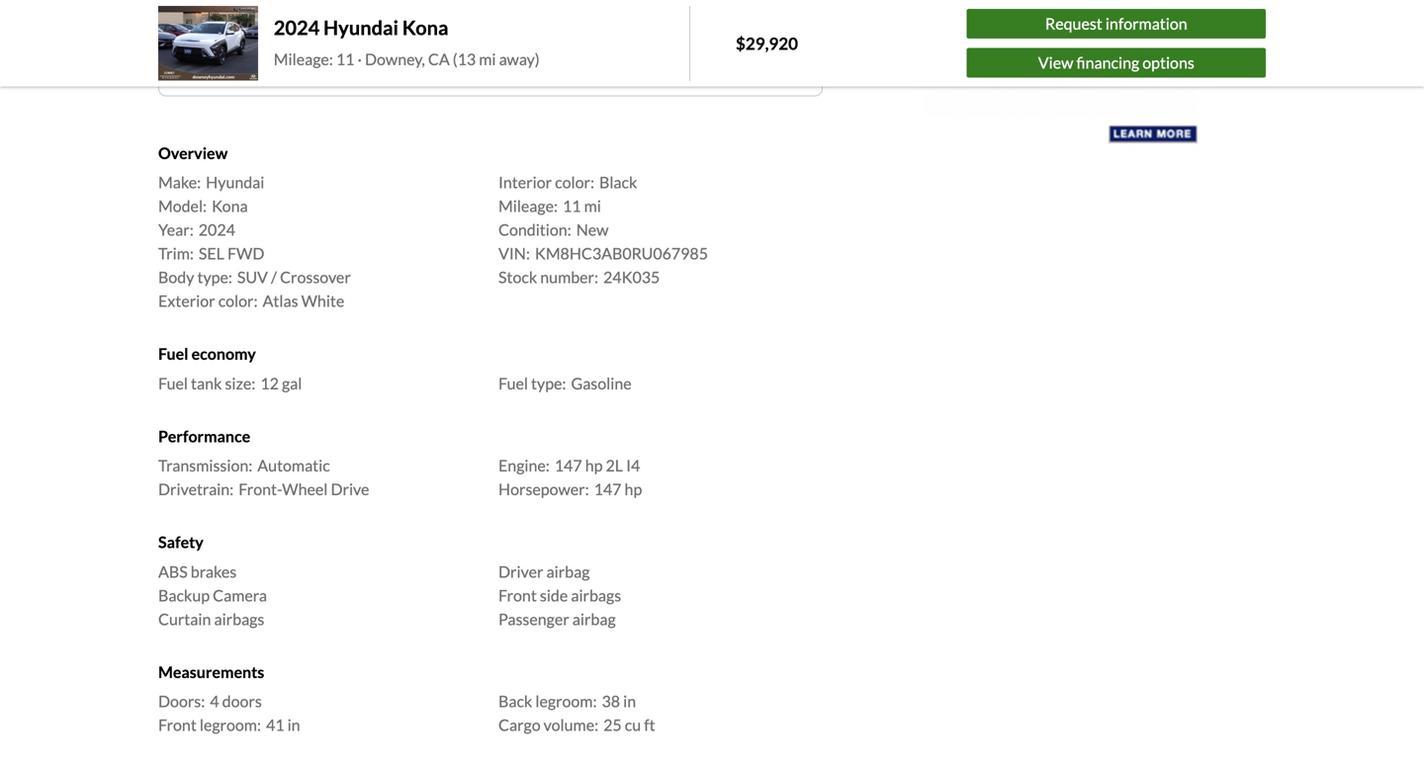 Task type: locate. For each thing, give the bounding box(es) containing it.
0 vertical spatial hyundai
[[323, 16, 398, 39]]

1 horizontal spatial mi
[[584, 197, 601, 216]]

0 vertical spatial airbag
[[546, 562, 590, 581]]

1 vertical spatial in
[[287, 716, 300, 735]]

in
[[623, 692, 636, 711], [287, 716, 300, 735]]

1 horizontal spatial financing
[[1077, 53, 1140, 72]]

0 horizontal spatial mileage:
[[274, 49, 333, 69]]

new
[[576, 220, 609, 240]]

147 up horsepower:
[[555, 456, 582, 475]]

hp
[[585, 456, 603, 475], [625, 480, 642, 499]]

away)
[[499, 49, 540, 69]]

1 horizontal spatial airbags
[[571, 586, 621, 605]]

overview
[[158, 143, 228, 163]]

0 horizontal spatial 2024
[[199, 220, 235, 240]]

airbags inside abs brakes backup camera curtain airbags
[[214, 610, 264, 629]]

backup
[[158, 586, 210, 605]]

1 horizontal spatial hp
[[625, 480, 642, 499]]

mileage: for interior
[[499, 197, 558, 216]]

trim:
[[158, 244, 194, 263]]

legroom:
[[536, 692, 597, 711], [200, 716, 261, 735]]

0 horizontal spatial type:
[[197, 268, 232, 287]]

1 horizontal spatial kona
[[402, 16, 449, 39]]

1 horizontal spatial hyundai
[[323, 16, 398, 39]]

11 inside interior color: black mileage: 11 mi condition: new vin: km8hc3ab0ru067985 stock number: 24k035
[[563, 197, 581, 216]]

side
[[540, 586, 568, 605]]

1 horizontal spatial view financing options button
[[967, 48, 1266, 78]]

mileage:
[[274, 49, 333, 69], [499, 197, 558, 216]]

mileage: for 2024
[[274, 49, 333, 69]]

view financing options button
[[392, 28, 590, 72], [967, 48, 1266, 78]]

condition:
[[499, 220, 571, 240]]

0 vertical spatial mi
[[479, 49, 496, 69]]

mileage: inside interior color: black mileage: 11 mi condition: new vin: km8hc3ab0ru067985 stock number: 24k035
[[499, 197, 558, 216]]

0 vertical spatial front
[[499, 586, 537, 605]]

1 vertical spatial mi
[[584, 197, 601, 216]]

0 vertical spatial color:
[[555, 173, 594, 192]]

0 horizontal spatial view
[[412, 40, 448, 59]]

hyundai inside make: hyundai model: kona year: 2024 trim: sel fwd body type: suv / crossover exterior color: atlas white
[[206, 173, 264, 192]]

1 horizontal spatial type:
[[531, 374, 566, 393]]

atlas
[[263, 291, 298, 311]]

back
[[499, 692, 532, 711]]

1 horizontal spatial 11
[[563, 197, 581, 216]]

0 horizontal spatial view financing options
[[412, 40, 569, 59]]

25
[[603, 716, 622, 735]]

cargo
[[499, 716, 541, 735]]

1 vertical spatial 2024
[[199, 220, 235, 240]]

type:
[[197, 268, 232, 287], [531, 374, 566, 393]]

body
[[158, 268, 194, 287]]

0 vertical spatial type:
[[197, 268, 232, 287]]

0 vertical spatial airbags
[[571, 586, 621, 605]]

1 horizontal spatial legroom:
[[536, 692, 597, 711]]

mi
[[479, 49, 496, 69], [584, 197, 601, 216]]

make: hyundai model: kona year: 2024 trim: sel fwd body type: suv / crossover exterior color: atlas white
[[158, 173, 351, 311]]

0 vertical spatial in
[[623, 692, 636, 711]]

0 vertical spatial mileage:
[[274, 49, 333, 69]]

front
[[499, 586, 537, 605], [158, 716, 197, 735]]

1 horizontal spatial 2024
[[274, 16, 320, 39]]

in right 41
[[287, 716, 300, 735]]

drive
[[331, 480, 369, 499]]

abs brakes backup camera curtain airbags
[[158, 562, 267, 629]]

1 horizontal spatial color:
[[555, 173, 594, 192]]

kona right model:
[[212, 197, 248, 216]]

0 horizontal spatial hyundai
[[206, 173, 264, 192]]

2024 right 2024 hyundai kona "image"
[[274, 16, 320, 39]]

interior
[[499, 173, 552, 192]]

color: down suv
[[218, 291, 258, 311]]

0 horizontal spatial in
[[287, 716, 300, 735]]

mi right (13
[[479, 49, 496, 69]]

0 horizontal spatial color:
[[218, 291, 258, 311]]

type: left gasoline
[[531, 374, 566, 393]]

hyundai down overview
[[206, 173, 264, 192]]

1 horizontal spatial view financing options
[[1038, 53, 1195, 72]]

1 vertical spatial airbags
[[214, 610, 264, 629]]

11 up new
[[563, 197, 581, 216]]

hp down i4
[[625, 480, 642, 499]]

0 horizontal spatial legroom:
[[200, 716, 261, 735]]

hyundai inside 2024 hyundai kona mileage: 11 · downey, ca (13 mi away)
[[323, 16, 398, 39]]

legroom: down doors at the bottom
[[200, 716, 261, 735]]

airbag up side
[[546, 562, 590, 581]]

color: inside interior color: black mileage: 11 mi condition: new vin: km8hc3ab0ru067985 stock number: 24k035
[[555, 173, 594, 192]]

view down request
[[1038, 53, 1074, 72]]

engine:
[[499, 456, 550, 475]]

1 vertical spatial airbag
[[572, 610, 616, 629]]

12
[[260, 374, 279, 393]]

2024 hyundai kona mileage: 11 · downey, ca (13 mi away)
[[274, 16, 540, 69]]

1 horizontal spatial mileage:
[[499, 197, 558, 216]]

kona up ca
[[402, 16, 449, 39]]

(13
[[453, 49, 476, 69]]

1 vertical spatial front
[[158, 716, 197, 735]]

airbags
[[571, 586, 621, 605], [214, 610, 264, 629]]

0 horizontal spatial airbags
[[214, 610, 264, 629]]

·
[[358, 49, 362, 69]]

1 vertical spatial kona
[[212, 197, 248, 216]]

camera
[[213, 586, 267, 605]]

2024
[[274, 16, 320, 39], [199, 220, 235, 240]]

view left (13
[[412, 40, 448, 59]]

0 horizontal spatial mi
[[479, 49, 496, 69]]

0 horizontal spatial 147
[[555, 456, 582, 475]]

hyundai
[[323, 16, 398, 39], [206, 173, 264, 192]]

tank
[[191, 374, 222, 393]]

fuel up the engine:
[[499, 374, 528, 393]]

0 vertical spatial 11
[[336, 49, 355, 69]]

options
[[517, 40, 569, 59], [1143, 53, 1195, 72]]

type: down sel
[[197, 268, 232, 287]]

fuel for fuel tank size: 12 gal
[[158, 374, 188, 393]]

1 horizontal spatial view
[[1038, 53, 1074, 72]]

0 horizontal spatial front
[[158, 716, 197, 735]]

fuel left economy
[[158, 344, 188, 364]]

fuel for fuel economy
[[158, 344, 188, 364]]

1 vertical spatial legroom:
[[200, 716, 261, 735]]

advertisement region
[[912, 0, 1209, 151]]

make:
[[158, 173, 201, 192]]

suv
[[237, 268, 268, 287]]

year:
[[158, 220, 194, 240]]

mileage: down interior
[[499, 197, 558, 216]]

horsepower:
[[499, 480, 589, 499]]

legroom: up volume:
[[536, 692, 597, 711]]

front down doors:
[[158, 716, 197, 735]]

1 vertical spatial type:
[[531, 374, 566, 393]]

kona inside 2024 hyundai kona mileage: 11 · downey, ca (13 mi away)
[[402, 16, 449, 39]]

vin:
[[499, 244, 530, 263]]

11
[[336, 49, 355, 69], [563, 197, 581, 216]]

airbag right the passenger
[[572, 610, 616, 629]]

options down information on the top right
[[1143, 53, 1195, 72]]

curtain
[[158, 610, 211, 629]]

0 horizontal spatial hp
[[585, 456, 603, 475]]

fuel type: gasoline
[[499, 374, 632, 393]]

0 horizontal spatial kona
[[212, 197, 248, 216]]

view financing options for the leftmost view financing options button
[[412, 40, 569, 59]]

mileage: inside 2024 hyundai kona mileage: 11 · downey, ca (13 mi away)
[[274, 49, 333, 69]]

1 vertical spatial hyundai
[[206, 173, 264, 192]]

kona
[[402, 16, 449, 39], [212, 197, 248, 216]]

0 vertical spatial kona
[[402, 16, 449, 39]]

driver airbag front side airbags passenger airbag
[[499, 562, 621, 629]]

fuel left tank
[[158, 374, 188, 393]]

24k035
[[603, 268, 660, 287]]

financing right ca
[[451, 40, 514, 59]]

147
[[555, 456, 582, 475], [594, 480, 622, 499]]

airbag
[[546, 562, 590, 581], [572, 610, 616, 629]]

0 horizontal spatial 11
[[336, 49, 355, 69]]

options right (13
[[517, 40, 569, 59]]

2024 up sel
[[199, 220, 235, 240]]

back legroom: 38 in cargo volume: 25 cu ft
[[499, 692, 655, 735]]

hp left 2l on the bottom
[[585, 456, 603, 475]]

front down driver
[[499, 586, 537, 605]]

airbags down camera at left
[[214, 610, 264, 629]]

request information button
[[967, 9, 1266, 39]]

kona inside make: hyundai model: kona year: 2024 trim: sel fwd body type: suv / crossover exterior color: atlas white
[[212, 197, 248, 216]]

fuel
[[158, 344, 188, 364], [158, 374, 188, 393], [499, 374, 528, 393]]

fuel for fuel type: gasoline
[[499, 374, 528, 393]]

11 for hyundai
[[336, 49, 355, 69]]

hyundai up ·
[[323, 16, 398, 39]]

hyundai for kona
[[323, 16, 398, 39]]

transmission:
[[158, 456, 253, 475]]

1 horizontal spatial in
[[623, 692, 636, 711]]

view financing options
[[412, 40, 569, 59], [1038, 53, 1195, 72]]

financing down request information button
[[1077, 53, 1140, 72]]

driver
[[499, 562, 543, 581]]

0 vertical spatial legroom:
[[536, 692, 597, 711]]

11 inside 2024 hyundai kona mileage: 11 · downey, ca (13 mi away)
[[336, 49, 355, 69]]

1 vertical spatial mileage:
[[499, 197, 558, 216]]

1 vertical spatial color:
[[218, 291, 258, 311]]

view
[[412, 40, 448, 59], [1038, 53, 1074, 72]]

0 vertical spatial 2024
[[274, 16, 320, 39]]

doors
[[222, 692, 262, 711]]

147 down 2l on the bottom
[[594, 480, 622, 499]]

1 horizontal spatial 147
[[594, 480, 622, 499]]

in inside back legroom: 38 in cargo volume: 25 cu ft
[[623, 692, 636, 711]]

1 horizontal spatial front
[[499, 586, 537, 605]]

color: left black
[[555, 173, 594, 192]]

mileage: left ·
[[274, 49, 333, 69]]

mi inside interior color: black mileage: 11 mi condition: new vin: km8hc3ab0ru067985 stock number: 24k035
[[584, 197, 601, 216]]

mi up new
[[584, 197, 601, 216]]

11 left ·
[[336, 49, 355, 69]]

1 vertical spatial 11
[[563, 197, 581, 216]]

color:
[[555, 173, 594, 192], [218, 291, 258, 311]]

in right 38
[[623, 692, 636, 711]]

in inside doors: 4 doors front legroom: 41 in
[[287, 716, 300, 735]]

financing
[[451, 40, 514, 59], [1077, 53, 1140, 72]]

airbags right side
[[571, 586, 621, 605]]



Task type: vqa. For each thing, say whether or not it's contained in the screenshot.
Sign
no



Task type: describe. For each thing, give the bounding box(es) containing it.
km8hc3ab0ru067985
[[535, 244, 708, 263]]

2024 inside 2024 hyundai kona mileage: 11 · downey, ca (13 mi away)
[[274, 16, 320, 39]]

wheel
[[282, 480, 328, 499]]

engine: 147 hp 2l i4 horsepower: 147 hp
[[499, 456, 642, 499]]

stock
[[499, 268, 537, 287]]

cu
[[625, 716, 641, 735]]

information
[[1106, 14, 1188, 33]]

type: inside make: hyundai model: kona year: 2024 trim: sel fwd body type: suv / crossover exterior color: atlas white
[[197, 268, 232, 287]]

abs
[[158, 562, 188, 581]]

crossover
[[280, 268, 351, 287]]

passenger
[[499, 610, 569, 629]]

0 horizontal spatial view financing options button
[[392, 28, 590, 72]]

request information
[[1045, 14, 1188, 33]]

2024 hyundai kona image
[[158, 6, 258, 81]]

economy
[[191, 344, 256, 364]]

downey,
[[365, 49, 425, 69]]

size:
[[225, 374, 256, 393]]

hyundai for model:
[[206, 173, 264, 192]]

sel
[[199, 244, 224, 263]]

mi inside 2024 hyundai kona mileage: 11 · downey, ca (13 mi away)
[[479, 49, 496, 69]]

safety
[[158, 533, 204, 552]]

11 for color:
[[563, 197, 581, 216]]

2024 inside make: hyundai model: kona year: 2024 trim: sel fwd body type: suv / crossover exterior color: atlas white
[[199, 220, 235, 240]]

1 vertical spatial hp
[[625, 480, 642, 499]]

gasoline
[[571, 374, 632, 393]]

model:
[[158, 197, 207, 216]]

gal
[[282, 374, 302, 393]]

0 horizontal spatial options
[[517, 40, 569, 59]]

1 horizontal spatial options
[[1143, 53, 1195, 72]]

black
[[599, 173, 637, 192]]

ft
[[644, 716, 655, 735]]

0 vertical spatial 147
[[555, 456, 582, 475]]

legroom: inside back legroom: 38 in cargo volume: 25 cu ft
[[536, 692, 597, 711]]

doors:
[[158, 692, 205, 711]]

i4
[[626, 456, 640, 475]]

color: inside make: hyundai model: kona year: 2024 trim: sel fwd body type: suv / crossover exterior color: atlas white
[[218, 291, 258, 311]]

front-
[[239, 480, 282, 499]]

fwd
[[227, 244, 264, 263]]

fuel tank size: 12 gal
[[158, 374, 302, 393]]

front inside doors: 4 doors front legroom: 41 in
[[158, 716, 197, 735]]

4
[[210, 692, 219, 711]]

number:
[[540, 268, 598, 287]]

fuel economy
[[158, 344, 256, 364]]

/
[[271, 268, 277, 287]]

$29,920
[[736, 33, 798, 53]]

view financing options for right view financing options button
[[1038, 53, 1195, 72]]

0 horizontal spatial financing
[[451, 40, 514, 59]]

performance
[[158, 427, 250, 446]]

request
[[1045, 14, 1103, 33]]

transmission: automatic drivetrain: front-wheel drive
[[158, 456, 369, 499]]

41
[[266, 716, 284, 735]]

1 vertical spatial 147
[[594, 480, 622, 499]]

interior color: black mileage: 11 mi condition: new vin: km8hc3ab0ru067985 stock number: 24k035
[[499, 173, 708, 287]]

legroom: inside doors: 4 doors front legroom: 41 in
[[200, 716, 261, 735]]

volume:
[[544, 716, 599, 735]]

airbags inside driver airbag front side airbags passenger airbag
[[571, 586, 621, 605]]

doors: 4 doors front legroom: 41 in
[[158, 692, 300, 735]]

white
[[301, 291, 344, 311]]

exterior
[[158, 291, 215, 311]]

ca
[[428, 49, 450, 69]]

0 vertical spatial hp
[[585, 456, 603, 475]]

measurements
[[158, 662, 264, 682]]

38
[[602, 692, 620, 711]]

front inside driver airbag front side airbags passenger airbag
[[499, 586, 537, 605]]

brakes
[[191, 562, 237, 581]]

drivetrain:
[[158, 480, 234, 499]]

automatic
[[257, 456, 330, 475]]

2l
[[606, 456, 623, 475]]



